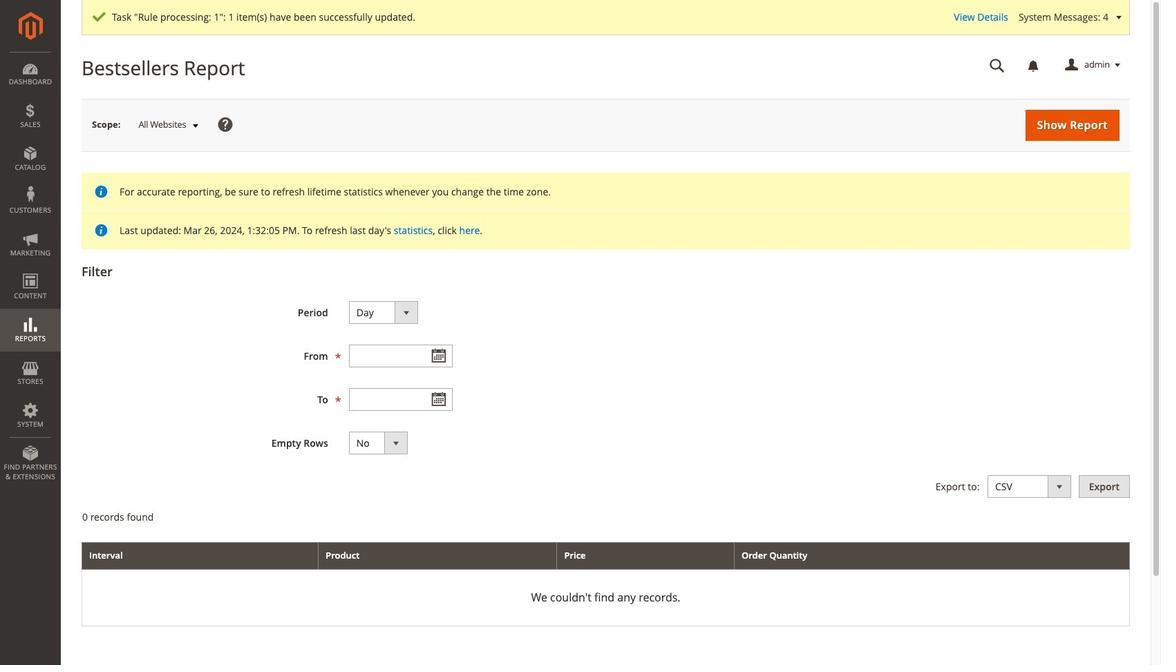 Task type: describe. For each thing, give the bounding box(es) containing it.
magento admin panel image
[[18, 12, 43, 40]]



Task type: locate. For each thing, give the bounding box(es) containing it.
None text field
[[349, 388, 453, 411]]

None text field
[[980, 53, 1015, 77], [349, 345, 453, 368], [980, 53, 1015, 77], [349, 345, 453, 368]]

menu bar
[[0, 52, 61, 489]]



